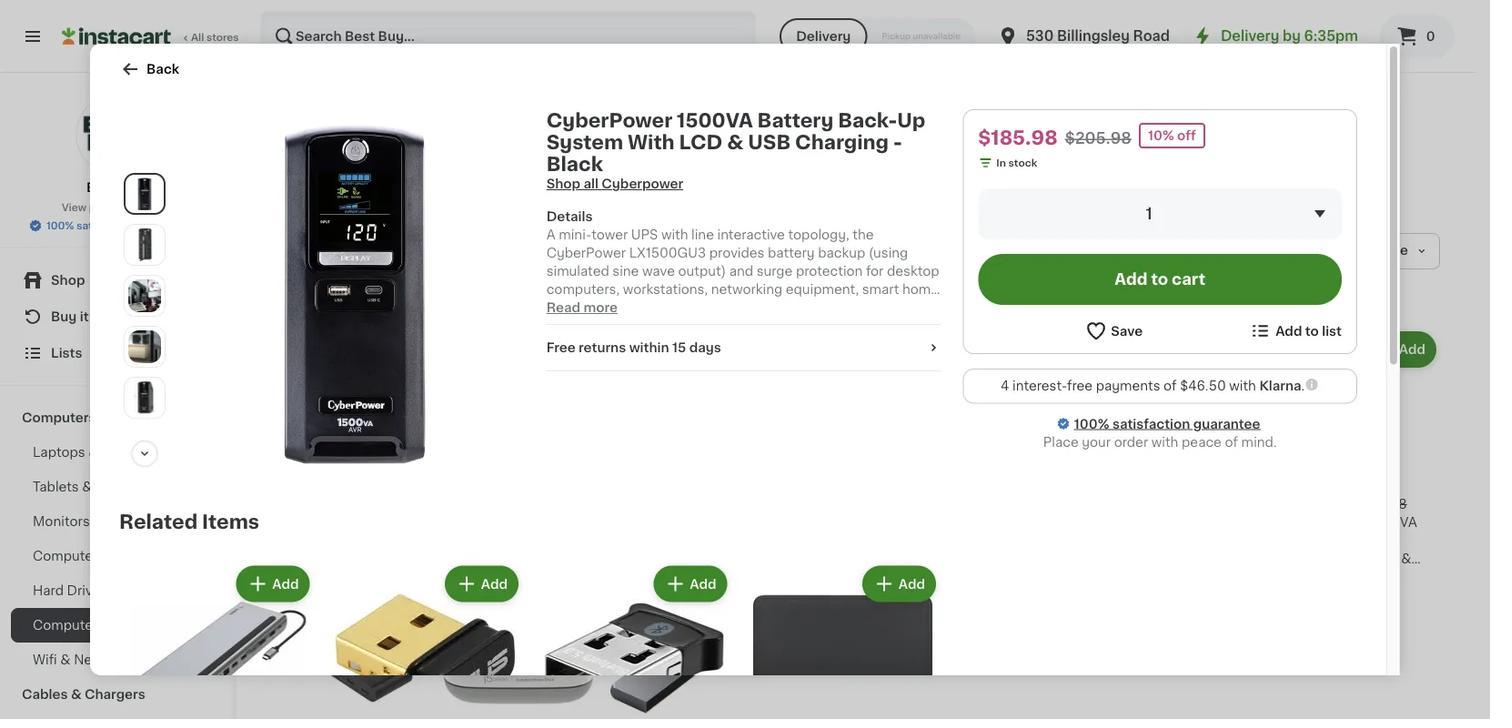 Task type: locate. For each thing, give the bounding box(es) containing it.
computers
[[22, 411, 96, 424]]

1 vertical spatial computer accessories
[[33, 619, 180, 632]]

off
[[1178, 129, 1197, 142]]

order
[[1115, 436, 1149, 448]]

tablets down laptops
[[33, 481, 79, 493]]

100% satisfaction guarantee
[[47, 221, 193, 231], [1075, 417, 1261, 430]]

with
[[628, 132, 675, 152], [1338, 552, 1368, 565]]

up inside cyberpower 1500va battery back-up system with lcd & usb charging - black shop all cyberpower
[[898, 111, 926, 130]]

of left $46.50
[[1164, 380, 1177, 392]]

0 horizontal spatial 1
[[273, 552, 277, 562]]

buy up the policy
[[120, 181, 146, 194]]

0 horizontal spatial cyberpower
[[547, 111, 673, 130]]

0 vertical spatial up
[[898, 111, 926, 130]]

0 vertical spatial all
[[191, 32, 204, 42]]

1 horizontal spatial charging
[[1317, 570, 1375, 583]]

computer components
[[33, 550, 185, 562]]

to inside add to cart button
[[1152, 272, 1169, 287]]

0 vertical spatial 1
[[1146, 206, 1153, 222]]

-
[[894, 132, 903, 152], [1379, 570, 1384, 583]]

battery inside cyberpower 1500va battery back-up system with lcd & usb charging - black shop all cyberpower
[[758, 111, 834, 130]]

to for list
[[1306, 324, 1320, 337]]

1 horizontal spatial lcd
[[1371, 552, 1399, 565]]

cyberpower inside cyberpower 1500va battery back-up system with lcd & usb charging - black
[[1286, 516, 1366, 528]]

items
[[202, 512, 259, 532]]

1 horizontal spatial back-
[[1337, 534, 1375, 547]]

shop left all
[[547, 177, 581, 190]]

in
[[997, 158, 1007, 168]]

reset button
[[579, 233, 629, 269]]

1 horizontal spatial shop
[[547, 177, 581, 190]]

1 vertical spatial with
[[1152, 436, 1179, 448]]

1 left 'each'
[[273, 552, 277, 562]]

0 vertical spatial usb
[[748, 132, 791, 152]]

black inside cyberpower 1500va battery back-up system with lcd & usb charging - black
[[1387, 570, 1422, 583]]

1 vertical spatial 100%
[[1075, 417, 1110, 430]]

enlarge cell phone chargers & cables cyberpower 1500va battery back-up system with lcd & usb charging - black unknown (opens in a new tab) image down the lists "link"
[[128, 381, 161, 414]]

0 vertical spatial tablets
[[113, 411, 161, 424]]

back- inside cyberpower 1500va battery back-up system with lcd & usb charging - black shop all cyberpower
[[838, 111, 898, 130]]

(180)
[[847, 554, 873, 564]]

cyberpower inside cyberpower 1500va battery back-up system with lcd & usb charging - black shop all cyberpower
[[547, 111, 673, 130]]

1 inside button
[[273, 552, 277, 562]]

1 horizontal spatial cyberpower
[[1286, 516, 1366, 528]]

1 vertical spatial guarantee
[[1194, 417, 1261, 430]]

100% satisfaction guarantee down view pricing policy link
[[47, 221, 193, 231]]

system inside cyberpower 1500va battery back-up system with lcd & usb charging - black shop all cyberpower
[[547, 132, 624, 152]]

place
[[1044, 436, 1079, 448]]

it
[[80, 310, 89, 323]]

1 vertical spatial back-
[[1337, 534, 1375, 547]]

0 horizontal spatial with
[[628, 132, 675, 152]]

with inside cyberpower 1500va battery back-up system with lcd & usb charging - black shop all cyberpower
[[628, 132, 675, 152]]

0 horizontal spatial delivery
[[797, 30, 851, 43]]

1500va
[[677, 111, 753, 130], [1369, 516, 1418, 528]]

satisfaction up place your order with peace of mind.
[[1113, 417, 1191, 430]]

to inside add to list button
[[1306, 324, 1320, 337]]

service type group
[[780, 18, 976, 55]]

100% up the your
[[1075, 417, 1110, 430]]

1 vertical spatial of
[[1225, 436, 1239, 448]]

surge
[[617, 176, 655, 188]]

keyboards
[[415, 176, 486, 188]]

0
[[1427, 30, 1436, 43]]

cyberpower for cyberpower 1500va battery back-up system with lcd & usb charging - black shop all cyberpower
[[547, 111, 673, 130]]

with inside cyberpower 1500va battery back-up system with lcd & usb charging - black
[[1338, 552, 1368, 565]]

delivery inside button
[[797, 30, 851, 43]]

1 horizontal spatial delivery
[[1221, 30, 1280, 43]]

1 horizontal spatial 1500va
[[1369, 516, 1418, 528]]

1 vertical spatial all
[[295, 176, 311, 188]]

1 horizontal spatial black
[[1387, 570, 1422, 583]]

within
[[629, 341, 669, 354]]

1 vertical spatial 1500va
[[1369, 516, 1418, 528]]

1 vertical spatial computer
[[33, 550, 98, 562]]

0 vertical spatial 1500va
[[677, 111, 753, 130]]

1 vertical spatial cyberpower
[[1286, 516, 1366, 528]]

delivery by 6:35pm link
[[1192, 25, 1359, 47]]

product group
[[273, 328, 427, 564], [442, 328, 596, 566], [611, 328, 765, 549], [949, 328, 1103, 568], [1118, 328, 1272, 564], [1286, 328, 1441, 583], [119, 562, 314, 719], [328, 562, 522, 719], [537, 562, 731, 719], [746, 562, 940, 719], [273, 582, 427, 719], [442, 582, 596, 719], [611, 582, 765, 719]]

0 horizontal spatial battery
[[758, 111, 834, 130]]

policy
[[127, 203, 159, 213]]

computer accessories up "keyboards" link
[[273, 96, 593, 122]]

0 vertical spatial black
[[547, 154, 603, 173]]

1 vertical spatial to
[[1306, 324, 1320, 337]]

1 up add to cart
[[1146, 206, 1153, 222]]

battery
[[758, 111, 834, 130], [1286, 534, 1334, 547]]

cyberpower
[[547, 111, 673, 130], [1286, 516, 1366, 528]]

1 horizontal spatial with
[[1230, 380, 1257, 392]]

0 vertical spatial computer
[[273, 96, 415, 122]]

free
[[1068, 380, 1093, 392]]

1 horizontal spatial tablets
[[113, 411, 161, 424]]

computer down hard
[[33, 619, 98, 632]]

computer down monitors on the bottom
[[33, 550, 98, 562]]

to
[[1152, 272, 1169, 287], [1306, 324, 1320, 337]]

all left stores
[[191, 32, 204, 42]]

0 horizontal spatial all
[[191, 32, 204, 42]]

1 for 1 each
[[273, 552, 277, 562]]

1500va inside cyberpower 1500va battery back-up system with lcd & usb charging - black
[[1369, 516, 1418, 528]]

1 horizontal spatial all
[[295, 176, 311, 188]]

all stores link
[[62, 11, 240, 62]]

0 horizontal spatial buy
[[51, 310, 77, 323]]

lcd inside cyberpower 1500va battery back-up system with lcd & usb charging - black shop all cyberpower
[[679, 132, 723, 152]]

computer for computer accessories link
[[33, 619, 98, 632]]

tablets up desktops
[[113, 411, 161, 424]]

accessories inside computer accessories link
[[101, 619, 180, 632]]

.
[[1302, 380, 1305, 392]]

$205.98 left 10%
[[1066, 131, 1132, 146]]

1 for 1
[[1146, 206, 1153, 222]]

usb inside cyberpower 1500va battery back-up system with lcd & usb charging - black
[[1286, 570, 1314, 583]]

1 horizontal spatial with
[[1338, 552, 1368, 565]]

2 enlarge cell phone chargers & cables cyberpower 1500va battery back-up system with lcd & usb charging - black unknown (opens in a new tab) image from the top
[[128, 330, 161, 363]]

2 vertical spatial computer
[[33, 619, 98, 632]]

0 vertical spatial to
[[1152, 272, 1169, 287]]

1500va inside cyberpower 1500va battery back-up system with lcd & usb charging - black shop all cyberpower
[[677, 111, 753, 130]]

charging inside cyberpower 1500va battery back-up system with lcd & usb charging - black
[[1317, 570, 1375, 583]]

add button
[[352, 333, 422, 366], [521, 333, 591, 366], [1027, 333, 1097, 366], [1196, 333, 1266, 366], [1365, 333, 1435, 366], [238, 568, 308, 600], [447, 568, 517, 600], [656, 568, 726, 600], [864, 568, 935, 600], [352, 588, 422, 620], [689, 588, 760, 620]]

list
[[1323, 324, 1342, 337]]

(180) button
[[780, 328, 934, 566]]

system
[[547, 132, 624, 152], [1286, 552, 1335, 565]]

back- for cyberpower 1500va battery back-up system with lcd & usb charging - black shop all cyberpower
[[838, 111, 898, 130]]

drives
[[67, 584, 108, 597]]

battery inside cyberpower 1500va battery back-up system with lcd & usb charging - black
[[1286, 534, 1334, 547]]

shop up it at the top left
[[51, 274, 85, 287]]

accessories up webcams in the top left of the page
[[421, 96, 593, 122]]

add
[[1115, 272, 1148, 287], [1276, 324, 1303, 337], [386, 343, 413, 356], [555, 343, 582, 356], [1062, 343, 1088, 356], [1231, 343, 1257, 356], [1400, 343, 1426, 356], [272, 578, 299, 590], [481, 578, 508, 590], [690, 578, 717, 590], [899, 578, 926, 590], [386, 598, 413, 610], [724, 598, 751, 610]]

satisfaction inside button
[[77, 221, 138, 231]]

pricing
[[89, 203, 125, 213]]

stock
[[1009, 158, 1038, 168]]

100% satisfaction guarantee up place your order with peace of mind.
[[1075, 417, 1261, 430]]

to left 'cart'
[[1152, 272, 1169, 287]]

view pricing policy link
[[62, 200, 170, 215]]

shop
[[547, 177, 581, 190], [51, 274, 85, 287]]

add to cart
[[1115, 272, 1206, 287]]

storage
[[124, 584, 174, 597]]

delivery by 6:35pm
[[1221, 30, 1359, 43]]

0 horizontal spatial $205.98
[[1066, 131, 1132, 146]]

on sale
[[385, 245, 435, 258]]

enlarge cell phone chargers & cables cyberpower 1500va battery back-up system with lcd & usb charging - black unknown (opens in a new tab) image
[[128, 228, 161, 261], [128, 381, 161, 414]]

best buy logo image
[[76, 95, 156, 175]]

buy it again
[[51, 310, 128, 323]]

guarantee inside button
[[140, 221, 193, 231]]

1 enlarge cell phone chargers & cables cyberpower 1500va battery back-up system with lcd & usb charging - black unknown (opens in a new tab) image from the top
[[128, 279, 161, 312]]

computer up mice
[[273, 96, 415, 122]]

1 inside field
[[1146, 206, 1153, 222]]

- inside cyberpower 1500va battery back-up system with lcd & usb charging - black shop all cyberpower
[[894, 132, 903, 152]]

buy
[[120, 181, 146, 194], [51, 310, 77, 323]]

0 horizontal spatial to
[[1152, 272, 1169, 287]]

$205.98 up cyberpower 1500va battery back-up system with lcd & usb charging - black
[[1354, 497, 1408, 510]]

1 horizontal spatial system
[[1286, 552, 1335, 565]]

lists link
[[11, 335, 221, 371]]

1 vertical spatial 100% satisfaction guarantee
[[1075, 417, 1261, 430]]

enlarge cell phone chargers & cables cyberpower 1500va battery back-up system with lcd & usb charging - black unknown (opens in a new tab) image down the policy
[[128, 228, 161, 261]]

back- inside cyberpower 1500va battery back-up system with lcd & usb charging - black
[[1337, 534, 1375, 547]]

0 vertical spatial battery
[[758, 111, 834, 130]]

0 horizontal spatial of
[[1164, 380, 1177, 392]]

charging for cyberpower 1500va battery back-up system with lcd & usb charging - black
[[1317, 570, 1375, 583]]

100% satisfaction guarantee inside button
[[47, 221, 193, 231]]

1 horizontal spatial up
[[1375, 534, 1393, 547]]

accessories
[[421, 96, 593, 122], [101, 619, 180, 632]]

0 vertical spatial lcd
[[679, 132, 723, 152]]

cell phone chargers & cables cyberpower 1500va battery back-up system with lcd & usb charging - black hero image
[[185, 124, 525, 464]]

1 vertical spatial black
[[1387, 570, 1422, 583]]

to for cart
[[1152, 272, 1169, 287]]

0 vertical spatial satisfaction
[[77, 221, 138, 231]]

0 vertical spatial 100%
[[47, 221, 74, 231]]

guarantee up peace
[[1194, 417, 1261, 430]]

1 horizontal spatial to
[[1306, 324, 1320, 337]]

up
[[898, 111, 926, 130], [1375, 534, 1393, 547]]

battery for cyberpower 1500va battery back-up system with lcd & usb charging - black shop all cyberpower
[[758, 111, 834, 130]]

surge protectors
[[617, 176, 729, 188]]

0 vertical spatial shop
[[547, 177, 581, 190]]

lcd inside cyberpower 1500va battery back-up system with lcd & usb charging - black
[[1371, 552, 1399, 565]]

1 vertical spatial enlarge cell phone chargers & cables cyberpower 1500va battery back-up system with lcd & usb charging - black unknown (opens in a new tab) image
[[128, 330, 161, 363]]

related
[[119, 512, 198, 532]]

100% down view
[[47, 221, 74, 231]]

1 vertical spatial system
[[1286, 552, 1335, 565]]

0 horizontal spatial 100% satisfaction guarantee
[[47, 221, 193, 231]]

0 horizontal spatial -
[[894, 132, 903, 152]]

charging inside cyberpower 1500va battery back-up system with lcd & usb charging - black shop all cyberpower
[[796, 132, 889, 152]]

1 horizontal spatial satisfaction
[[1113, 417, 1191, 430]]

1 vertical spatial usb
[[1286, 570, 1314, 583]]

0 vertical spatial enlarge cell phone chargers & cables cyberpower 1500va battery back-up system with lcd & usb charging - black unknown (opens in a new tab) image
[[128, 228, 161, 261]]

delivery for delivery
[[797, 30, 851, 43]]

$185.98 $205.98
[[979, 128, 1132, 147]]

0 vertical spatial with
[[628, 132, 675, 152]]

&
[[727, 132, 744, 152], [99, 411, 110, 424], [88, 446, 99, 459], [82, 481, 92, 493], [1402, 552, 1412, 565], [111, 584, 121, 597], [60, 653, 71, 666], [71, 688, 82, 701]]

all
[[191, 32, 204, 42], [295, 176, 311, 188]]

0 vertical spatial 100% satisfaction guarantee
[[47, 221, 193, 231]]

1 vertical spatial battery
[[1286, 534, 1334, 547]]

computers & tablets
[[22, 411, 161, 424]]

0 horizontal spatial back-
[[838, 111, 898, 130]]

all left mice link
[[295, 176, 311, 188]]

0 horizontal spatial up
[[898, 111, 926, 130]]

530 billingsley road
[[1027, 30, 1170, 43]]

best
[[86, 181, 117, 194]]

6:35pm
[[1305, 30, 1359, 43]]

0 horizontal spatial lcd
[[679, 132, 723, 152]]

$205.98 inside $185.98 $205.98
[[1066, 131, 1132, 146]]

more
[[584, 301, 618, 314]]

0 horizontal spatial black
[[547, 154, 603, 173]]

1 vertical spatial up
[[1375, 534, 1393, 547]]

guarantee
[[140, 221, 193, 231], [1194, 417, 1261, 430]]

& inside 'link'
[[60, 653, 71, 666]]

0 vertical spatial back-
[[838, 111, 898, 130]]

enlarge cell phone chargers & cables cyberpower 1500va battery back-up system with lcd & usb charging - black unknown (opens in a new tab) image
[[128, 279, 161, 312], [128, 330, 161, 363]]

read more
[[547, 301, 618, 314]]

0 horizontal spatial satisfaction
[[77, 221, 138, 231]]

monitors link
[[11, 504, 221, 539]]

0 vertical spatial buy
[[120, 181, 146, 194]]

system inside cyberpower 1500va battery back-up system with lcd & usb charging - black
[[1286, 552, 1335, 565]]

1 vertical spatial buy
[[51, 310, 77, 323]]

0 vertical spatial system
[[547, 132, 624, 152]]

all link
[[277, 167, 329, 197]]

with left klarna at bottom right
[[1230, 380, 1257, 392]]

read
[[547, 301, 581, 314]]

buy left it at the top left
[[51, 310, 77, 323]]

usb inside cyberpower 1500va battery back-up system with lcd & usb charging - black shop all cyberpower
[[748, 132, 791, 152]]

view pricing policy
[[62, 203, 159, 213]]

stores
[[207, 32, 239, 42]]

to left list
[[1306, 324, 1320, 337]]

1 horizontal spatial 100% satisfaction guarantee
[[1075, 417, 1261, 430]]

0 horizontal spatial charging
[[796, 132, 889, 152]]

1 vertical spatial lcd
[[1371, 552, 1399, 565]]

0 vertical spatial -
[[894, 132, 903, 152]]

1 enlarge cell phone chargers & cables cyberpower 1500va battery back-up system with lcd & usb charging - black unknown (opens in a new tab) image from the top
[[128, 228, 161, 261]]

computer inside 'link'
[[33, 550, 98, 562]]

2 enlarge cell phone chargers & cables cyberpower 1500va battery back-up system with lcd & usb charging - black unknown (opens in a new tab) image from the top
[[128, 381, 161, 414]]

guarantee down the policy
[[140, 221, 193, 231]]

with down 100% satisfaction guarantee link
[[1152, 436, 1179, 448]]

computer accessories down the hard drives & storage
[[33, 619, 180, 632]]

0 horizontal spatial shop
[[51, 274, 85, 287]]

black inside cyberpower 1500va battery back-up system with lcd & usb charging - black shop all cyberpower
[[547, 154, 603, 173]]

shop link
[[11, 262, 221, 299]]

of left mind.
[[1225, 436, 1239, 448]]

(87)
[[509, 554, 529, 564]]

black for cyberpower 1500va battery back-up system with lcd & usb charging - black shop all cyberpower
[[547, 154, 603, 173]]

1 vertical spatial 1
[[273, 552, 277, 562]]

up inside cyberpower 1500va battery back-up system with lcd & usb charging - black
[[1375, 534, 1393, 547]]

free returns within 15 days
[[547, 341, 722, 354]]

cart
[[1172, 272, 1206, 287]]

- for cyberpower 1500va battery back-up system with lcd & usb charging - black shop all cyberpower
[[894, 132, 903, 152]]

webcams
[[519, 176, 584, 188]]

0 horizontal spatial 1500va
[[677, 111, 753, 130]]

1 horizontal spatial battery
[[1286, 534, 1334, 547]]

chargers
[[85, 688, 145, 701]]

up for cyberpower 1500va battery back-up system with lcd & usb charging - black
[[1375, 534, 1393, 547]]

1 vertical spatial -
[[1379, 570, 1384, 583]]

1 horizontal spatial $205.98
[[1354, 497, 1408, 510]]

satisfaction down pricing
[[77, 221, 138, 231]]

530
[[1027, 30, 1054, 43]]

0 vertical spatial $205.98
[[1066, 131, 1132, 146]]

black
[[547, 154, 603, 173], [1387, 570, 1422, 583]]

accessories down storage at the bottom left of page
[[101, 619, 180, 632]]

1 horizontal spatial -
[[1379, 570, 1384, 583]]

- inside cyberpower 1500va battery back-up system with lcd & usb charging - black
[[1379, 570, 1384, 583]]

system for cyberpower 1500va battery back-up system with lcd & usb charging - black shop all cyberpower
[[547, 132, 624, 152]]

delivery for delivery by 6:35pm
[[1221, 30, 1280, 43]]

1 vertical spatial tablets
[[33, 481, 79, 493]]

1 horizontal spatial computer accessories
[[273, 96, 593, 122]]

100% satisfaction guarantee link
[[1075, 415, 1261, 433]]

0 horizontal spatial usb
[[748, 132, 791, 152]]

details
[[547, 210, 593, 223]]

black for cyberpower 1500va battery back-up system with lcd & usb charging - black
[[1387, 570, 1422, 583]]

cables & chargers
[[22, 688, 145, 701]]

0 horizontal spatial accessories
[[101, 619, 180, 632]]

1 vertical spatial with
[[1338, 552, 1368, 565]]

cyberpower 1500va battery back-up system with lcd & usb charging - black shop all cyberpower
[[547, 111, 926, 190]]

None search field
[[260, 11, 757, 62]]



Task type: vqa. For each thing, say whether or not it's contained in the screenshot.
Best Buy
yes



Task type: describe. For each thing, give the bounding box(es) containing it.
530 billingsley road button
[[998, 11, 1170, 62]]

battery for cyberpower 1500va battery back-up system with lcd & usb charging - black
[[1286, 534, 1334, 547]]

0 horizontal spatial with
[[1152, 436, 1179, 448]]

laptops & desktops
[[33, 446, 164, 459]]

reset
[[585, 245, 623, 258]]

back- for cyberpower 1500va battery back-up system with lcd & usb charging - black
[[1337, 534, 1375, 547]]

lcd for cyberpower 1500va battery back-up system with lcd & usb charging - black shop all cyberpower
[[679, 132, 723, 152]]

wifi & networking
[[33, 653, 147, 666]]

& inside cyberpower 1500va battery back-up system with lcd & usb charging - black
[[1402, 552, 1412, 565]]

1 field
[[979, 188, 1342, 239]]

1 each button
[[273, 328, 427, 564]]

tablets & e-readers
[[33, 481, 163, 493]]

- for cyberpower 1500va battery back-up system with lcd & usb charging - black
[[1379, 570, 1384, 583]]

buy it again link
[[11, 299, 221, 335]]

tablets & e-readers link
[[11, 470, 221, 504]]

your
[[1082, 436, 1111, 448]]

on
[[385, 245, 404, 258]]

add to list
[[1276, 324, 1342, 337]]

100% satisfaction guarantee button
[[28, 215, 204, 233]]

charging for cyberpower 1500va battery back-up system with lcd & usb charging - black shop all cyberpower
[[796, 132, 889, 152]]

each
[[280, 552, 305, 562]]

1 horizontal spatial buy
[[120, 181, 146, 194]]

components
[[101, 550, 185, 562]]

instacart logo image
[[62, 25, 171, 47]]

in stock
[[997, 158, 1038, 168]]

mice link
[[337, 167, 395, 197]]

wifi
[[33, 653, 57, 666]]

place your order with peace of mind.
[[1044, 436, 1277, 448]]

wifi & networking link
[[11, 643, 221, 677]]

0 vertical spatial of
[[1164, 380, 1177, 392]]

details button
[[547, 208, 941, 226]]

save button
[[1085, 319, 1143, 342]]

0 horizontal spatial computer accessories
[[33, 619, 180, 632]]

cyberpower
[[602, 177, 684, 190]]

laptops
[[33, 446, 85, 459]]

all
[[584, 177, 599, 190]]

lcd for cyberpower 1500va battery back-up system with lcd & usb charging - black
[[1371, 552, 1399, 565]]

1 horizontal spatial accessories
[[421, 96, 593, 122]]

desktops
[[102, 446, 164, 459]]

0 button
[[1381, 15, 1455, 58]]

cables & chargers link
[[11, 677, 221, 712]]

hard
[[33, 584, 64, 597]]

with for cyberpower 1500va battery back-up system with lcd & usb charging - black
[[1338, 552, 1368, 565]]

back button
[[119, 58, 179, 80]]

1 horizontal spatial guarantee
[[1194, 417, 1261, 430]]

read more button
[[547, 299, 618, 317]]

$185.98
[[979, 128, 1058, 147]]

hard drives & storage
[[33, 584, 174, 597]]

again
[[92, 310, 128, 323]]

networking
[[74, 653, 147, 666]]

10% off
[[1149, 129, 1197, 142]]

usb for cyberpower 1500va battery back-up system with lcd & usb charging - black
[[1286, 570, 1314, 583]]

1 horizontal spatial 100%
[[1075, 417, 1110, 430]]

with for cyberpower 1500va battery back-up system with lcd & usb charging - black shop all cyberpower
[[628, 132, 675, 152]]

0 vertical spatial with
[[1230, 380, 1257, 392]]

1500va for cyberpower 1500va battery back-up system with lcd & usb charging - black shop all cyberpower
[[677, 111, 753, 130]]

delivery button
[[780, 18, 868, 55]]

by
[[1283, 30, 1301, 43]]

computer components link
[[11, 539, 221, 573]]

add to cart button
[[979, 254, 1342, 305]]

0 vertical spatial computer accessories
[[273, 96, 593, 122]]

lists
[[51, 347, 82, 360]]

1 each
[[273, 552, 305, 562]]

readers
[[109, 481, 163, 493]]

back
[[147, 63, 179, 76]]

road
[[1134, 30, 1170, 43]]

related items
[[119, 512, 259, 532]]

all for all
[[295, 176, 311, 188]]

10%
[[1149, 129, 1175, 142]]

1500va for cyberpower 1500va battery back-up system with lcd & usb charging - black
[[1369, 516, 1418, 528]]

protectors
[[659, 176, 729, 188]]

cyberpower 1500va battery back-up system with lcd & usb charging - black
[[1286, 516, 1422, 583]]

webcams link
[[506, 167, 597, 197]]

computer accessories link
[[11, 608, 221, 643]]

laptops & desktops link
[[11, 435, 221, 470]]

shop inside cyberpower 1500va battery back-up system with lcd & usb charging - black shop all cyberpower
[[547, 177, 581, 190]]

15
[[673, 341, 687, 354]]

e-
[[96, 481, 109, 493]]

interest-
[[1013, 380, 1068, 392]]

system for cyberpower 1500va battery back-up system with lcd & usb charging - black
[[1286, 552, 1335, 565]]

100% inside button
[[47, 221, 74, 231]]

best buy link
[[76, 95, 156, 197]]

enlarge cell phone chargers & cables cyberpower 1500va battery back-up system with lcd & usb charging - black hero (opens in a new tab) image
[[128, 177, 161, 210]]

0 horizontal spatial tablets
[[33, 481, 79, 493]]

monitors
[[33, 515, 90, 528]]

computer for computer components 'link'
[[33, 550, 98, 562]]

peace
[[1182, 436, 1222, 448]]

$46.50
[[1181, 380, 1227, 392]]

all for all stores
[[191, 32, 204, 42]]

1 vertical spatial satisfaction
[[1113, 417, 1191, 430]]

1 vertical spatial $205.98
[[1354, 497, 1408, 510]]

hard drives & storage link
[[11, 573, 221, 608]]

shop inside shop link
[[51, 274, 85, 287]]

usb for cyberpower 1500va battery back-up system with lcd & usb charging - black shop all cyberpower
[[748, 132, 791, 152]]

cyberpower for cyberpower 1500va battery back-up system with lcd & usb charging - black
[[1286, 516, 1366, 528]]

& inside cyberpower 1500va battery back-up system with lcd & usb charging - black shop all cyberpower
[[727, 132, 744, 152]]

best buy
[[86, 181, 146, 194]]

cables
[[22, 688, 68, 701]]

4 interest-free payments of $46.50 with klarna .
[[1001, 380, 1305, 392]]

computers & tablets link
[[11, 400, 221, 435]]

up for cyberpower 1500va battery back-up system with lcd & usb charging - black shop all cyberpower
[[898, 111, 926, 130]]



